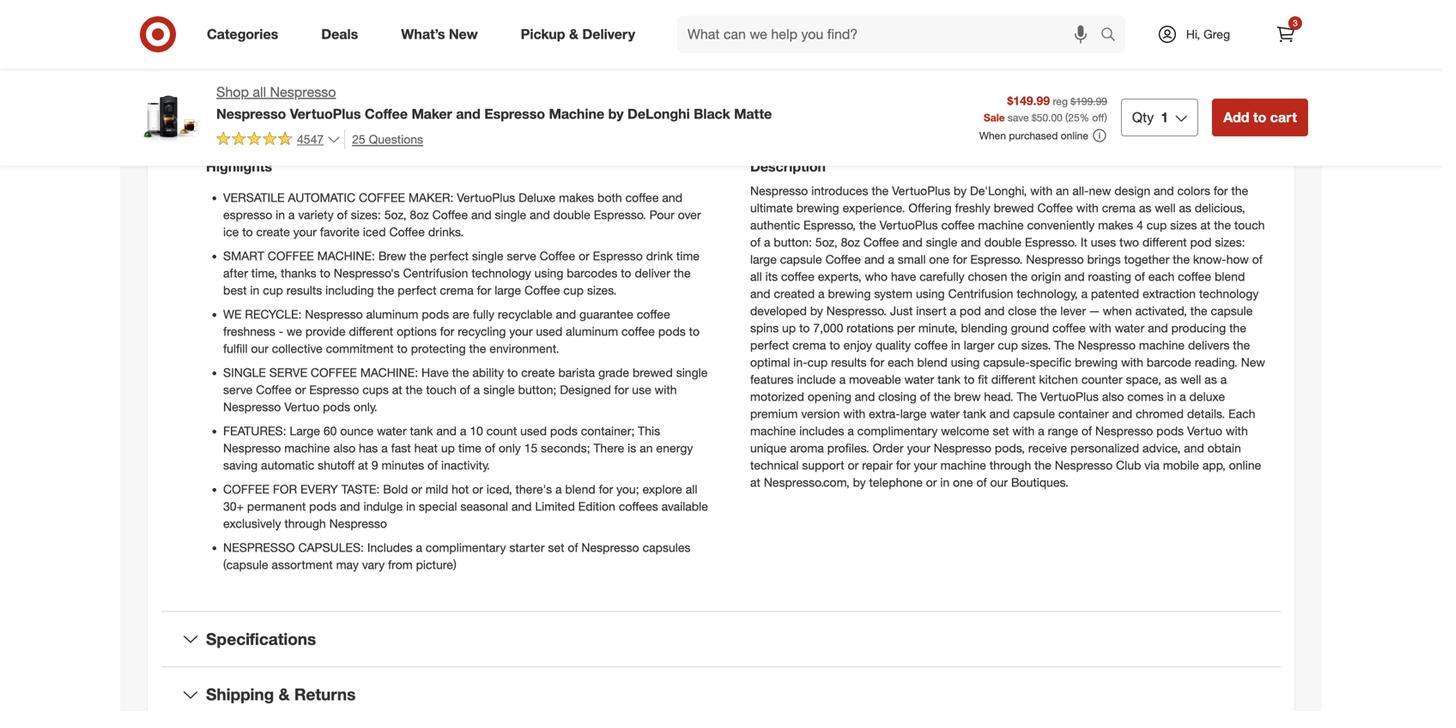 Task type: locate. For each thing, give the bounding box(es) containing it.
shop
[[216, 84, 249, 100]]

range
[[1048, 424, 1079, 439]]

including
[[326, 283, 374, 298]]

0 vertical spatial 8oz
[[410, 207, 429, 222]]

questions
[[369, 132, 423, 147]]

each
[[1149, 269, 1175, 284], [888, 355, 914, 370]]

automatic
[[261, 458, 314, 473]]

sizes. down the barcodes
[[587, 283, 617, 298]]

9
[[372, 458, 378, 473]]

0 horizontal spatial our
[[251, 341, 269, 356]]

0 horizontal spatial technology
[[472, 266, 531, 281]]

and down activated,
[[1148, 321, 1169, 336]]

& right pickup
[[569, 26, 579, 43]]

pods inside the description nespresso introduces the vertuoplus by de'longhi, with an all-new design and colors for the ultimate brewing experience. offering freshly brewed coffee with crema as well as delicious, authentic espresso, the vertuoplus coffee machine conveniently makes 4 cup sizes at the touch of a button: 5oz, 8oz coffee and single and double espresso. it uses two different pod sizes: large capsule coffee and a small one for espresso. nespresso brings together the know-how of all its coffee experts, who have carefully chosen the origin and roasting of each coffee blend and created a brewing system using centrifusion technology, a patented extraction technology developed by nespresso. just insert a pod and close the lever — when activated, the capsule spins up to 7,000 rotations per minute, blending ground coffee with water and producing the perfect crema to enjoy quality coffee in larger cup sizes. the nespresso machine delivers the optimal in-cup results for each blend using capsule-specific brewing with barcode reading. new features include a moveable water tank to fit different kitchen counter space, as well as a motorized opening and closing of the brew head. the vertuoplus also comes in a deluxe premium version with extra-large water tank and capsule container and chromed details. each machine includes a complimentary welcome set with a range of nespresso pods vertuo  with unique aroma profiles. order your nespresso pods, receive personalized advice, and obtain technical support or repair for your machine through the nespresso club via mobile app, online at nespresso.com, by telephone or in one of our boutiques.
[[1157, 424, 1184, 439]]

by
[[609, 105, 624, 122], [954, 183, 967, 198], [810, 303, 823, 318], [853, 475, 866, 490]]

single
[[223, 365, 266, 380]]

to left 7,000
[[800, 321, 810, 336]]

machine inside features: large 60 ounce water tank and a 10 count used pods container; this nespresso machine also has a fast heat up time of only 15 seconds; there is an energy saving automatic shutoff at 9 minutes of inactivity.
[[284, 441, 330, 456]]

0 vertical spatial large
[[751, 252, 777, 267]]

1 horizontal spatial through
[[990, 458, 1031, 473]]

time inside features: large 60 ounce water tank and a 10 count used pods container; this nespresso machine also has a fast heat up time of only 15 seconds; there is an energy saving automatic shutoff at 9 minutes of inactivity.
[[458, 441, 482, 456]]

button;
[[518, 382, 557, 397]]

1 horizontal spatial pod
[[1191, 235, 1212, 250]]

0 horizontal spatial results
[[287, 283, 322, 298]]

specifications
[[206, 630, 316, 649]]

0 vertical spatial machine:
[[317, 249, 375, 264]]

0 horizontal spatial new
[[449, 26, 478, 43]]

1 vertical spatial espresso
[[593, 249, 643, 264]]

large up its
[[751, 252, 777, 267]]

online down obtain
[[1229, 458, 1262, 473]]

0 vertical spatial touch
[[1235, 218, 1265, 233]]

and down moveable
[[855, 389, 875, 404]]

to right ability
[[507, 365, 518, 380]]

up right heat
[[441, 441, 455, 456]]

vertuo
[[284, 400, 320, 415], [1188, 424, 1223, 439]]

perfect up "options"
[[398, 283, 437, 298]]

1 horizontal spatial serve
[[507, 249, 536, 264]]

experience.
[[843, 200, 906, 215]]

technology down how
[[1200, 286, 1259, 301]]

of left 'only'
[[485, 441, 495, 456]]

0 vertical spatial create
[[256, 224, 290, 240]]

to left "deliver"
[[621, 266, 632, 281]]

1 vertical spatial 25
[[352, 132, 366, 147]]

rotations
[[847, 321, 894, 336]]

0 horizontal spatial online
[[1061, 129, 1089, 142]]

5oz, inside versatile automatic coffee maker: vertuoplus deluxe makes both coffee and espresso in a variety of sizes:  5oz, 8oz coffee and single and double espresso. pour over ice to create your favorite iced coffee drinks.
[[384, 207, 407, 222]]

ice
[[223, 224, 239, 240]]

results inside smart coffee machine: brew the perfect single serve coffee or espresso drink time after time, thanks to nespresso's centrifusion technology using barcodes to deliver the best in cup results including the perfect crema for large coffee cup sizes.
[[287, 283, 322, 298]]

of up favorite
[[337, 207, 348, 222]]

our inside the description nespresso introduces the vertuoplus by de'longhi, with an all-new design and colors for the ultimate brewing experience. offering freshly brewed coffee with crema as well as delicious, authentic espresso, the vertuoplus coffee machine conveniently makes 4 cup sizes at the touch of a button: 5oz, 8oz coffee and single and double espresso. it uses two different pod sizes: large capsule coffee and a small one for espresso. nespresso brings together the know-how of all its coffee experts, who have carefully chosen the origin and roasting of each coffee blend and created a brewing system using centrifusion technology, a patented extraction technology developed by nespresso. just insert a pod and close the lever — when activated, the capsule spins up to 7,000 rotations per minute, blending ground coffee with water and producing the perfect crema to enjoy quality coffee in larger cup sizes. the nespresso machine delivers the optimal in-cup results for each blend using capsule-specific brewing with barcode reading. new features include a moveable water tank to fit different kitchen counter space, as well as a motorized opening and closing of the brew head. the vertuoplus also comes in a deluxe premium version with extra-large water tank and capsule container and chromed details. each machine includes a complimentary welcome set with a range of nespresso pods vertuo  with unique aroma profiles. order your nespresso pods, receive personalized advice, and obtain technical support or repair for your machine through the nespresso club via mobile app, online at nespresso.com, by telephone or in one of our boutiques.
[[991, 475, 1008, 490]]

1 vertical spatial vertuo
[[1188, 424, 1223, 439]]

1 horizontal spatial blend
[[918, 355, 948, 370]]

features
[[751, 372, 794, 387]]

1 vertical spatial double
[[985, 235, 1022, 250]]

machine: inside smart coffee machine: brew the perfect single serve coffee or espresso drink time after time, thanks to nespresso's centrifusion technology using barcodes to deliver the best in cup results including the perfect crema for large coffee cup sizes.
[[317, 249, 375, 264]]

well
[[1155, 200, 1176, 215], [1181, 372, 1202, 387]]

is
[[628, 441, 637, 456]]

25 inside 25 questions link
[[352, 132, 366, 147]]

0 vertical spatial set
[[993, 424, 1009, 439]]

1 vertical spatial 5oz,
[[816, 235, 838, 250]]

1 vertical spatial capsule
[[1211, 303, 1253, 318]]

coffee inside coffee for every taste: bold or mild hot or iced, there's a blend for you; explore all 30+ permanent pods and indulge in special seasonal and limited edition coffees available exclusively through nespresso
[[223, 482, 270, 497]]

with down each
[[1226, 424, 1248, 439]]

for inside smart coffee machine: brew the perfect single serve coffee or espresso drink time after time, thanks to nespresso's centrifusion technology using barcodes to deliver the best in cup results including the perfect crema for large coffee cup sizes.
[[477, 283, 491, 298]]

image of nespresso vertuoplus coffee maker and espresso machine by delonghi black matte image
[[134, 82, 203, 151]]

1 vertical spatial large
[[495, 283, 521, 298]]

makes inside versatile automatic coffee maker: vertuoplus deluxe makes both coffee and espresso in a variety of sizes:  5oz, 8oz coffee and single and double espresso. pour over ice to create your favorite iced coffee drinks.
[[559, 190, 594, 205]]

best
[[223, 283, 247, 298]]

0 vertical spatial new
[[449, 26, 478, 43]]

set inside the description nespresso introduces the vertuoplus by de'longhi, with an all-new design and colors for the ultimate brewing experience. offering freshly brewed coffee with crema as well as delicious, authentic espresso, the vertuoplus coffee machine conveniently makes 4 cup sizes at the touch of a button: 5oz, 8oz coffee and single and double espresso. it uses two different pod sizes: large capsule coffee and a small one for espresso. nespresso brings together the know-how of all its coffee experts, who have carefully chosen the origin and roasting of each coffee blend and created a brewing system using centrifusion technology, a patented extraction technology developed by nespresso. just insert a pod and close the lever — when activated, the capsule spins up to 7,000 rotations per minute, blending ground coffee with water and producing the perfect crema to enjoy quality coffee in larger cup sizes. the nespresso machine delivers the optimal in-cup results for each blend using capsule-specific brewing with barcode reading. new features include a moveable water tank to fit different kitchen counter space, as well as a motorized opening and closing of the brew head. the vertuoplus also comes in a deluxe premium version with extra-large water tank and capsule container and chromed details. each machine includes a complimentary welcome set with a range of nespresso pods vertuo  with unique aroma profiles. order your nespresso pods, receive personalized advice, and obtain technical support or repair for your machine through the nespresso club via mobile app, online at nespresso.com, by telephone or in one of our boutiques.
[[993, 424, 1009, 439]]

2 vertical spatial perfect
[[751, 338, 789, 353]]

1 vertical spatial machine:
[[360, 365, 418, 380]]

crema up are
[[440, 283, 474, 298]]

espresso. inside versatile automatic coffee maker: vertuoplus deluxe makes both coffee and espresso in a variety of sizes:  5oz, 8oz coffee and single and double espresso. pour over ice to create your favorite iced coffee drinks.
[[594, 207, 646, 222]]

cup down "time,"
[[263, 283, 283, 298]]

0 vertical spatial blend
[[1215, 269, 1245, 284]]

sizes. down ground
[[1022, 338, 1051, 353]]

used inside we recycle: nespresso aluminum pods are fully recyclable and guarantee coffee freshness - we provide different options for recycling your used aluminum coffee pods to fulfill our collective commitment to protecting the environment.
[[536, 324, 563, 339]]

delivers
[[1189, 338, 1230, 353]]

up inside features: large 60 ounce water tank and a 10 count used pods container; this nespresso machine also has a fast heat up time of only 15 seconds; there is an energy saving automatic shutoff at 9 minutes of inactivity.
[[441, 441, 455, 456]]

1 vertical spatial serve
[[223, 382, 253, 397]]

shipping & returns
[[206, 685, 356, 705]]

1 vertical spatial brewing
[[828, 286, 871, 301]]

$
[[1032, 111, 1037, 124]]

brew
[[379, 249, 406, 264]]

results
[[287, 283, 322, 298], [831, 355, 867, 370]]

makes inside the description nespresso introduces the vertuoplus by de'longhi, with an all-new design and colors for the ultimate brewing experience. offering freshly brewed coffee with crema as well as delicious, authentic espresso, the vertuoplus coffee machine conveniently makes 4 cup sizes at the touch of a button: 5oz, 8oz coffee and single and double espresso. it uses two different pod sizes: large capsule coffee and a small one for espresso. nespresso brings together the know-how of all its coffee experts, who have carefully chosen the origin and roasting of each coffee blend and created a brewing system using centrifusion technology, a patented extraction technology developed by nespresso. just insert a pod and close the lever — when activated, the capsule spins up to 7,000 rotations per minute, blending ground coffee with water and producing the perfect crema to enjoy quality coffee in larger cup sizes. the nespresso machine delivers the optimal in-cup results for each blend using capsule-specific brewing with barcode reading. new features include a moveable water tank to fit different kitchen counter space, as well as a motorized opening and closing of the brew head. the vertuoplus also comes in a deluxe premium version with extra-large water tank and capsule container and chromed details. each machine includes a complimentary welcome set with a range of nespresso pods vertuo  with unique aroma profiles. order your nespresso pods, receive personalized advice, and obtain technical support or repair for your machine through the nespresso club via mobile app, online at nespresso.com, by telephone or in one of our boutiques.
[[1098, 218, 1134, 233]]

also inside the description nespresso introduces the vertuoplus by de'longhi, with an all-new design and colors for the ultimate brewing experience. offering freshly brewed coffee with crema as well as delicious, authentic espresso, the vertuoplus coffee machine conveniently makes 4 cup sizes at the touch of a button: 5oz, 8oz coffee and single and double espresso. it uses two different pod sizes: large capsule coffee and a small one for espresso. nespresso brings together the know-how of all its coffee experts, who have carefully chosen the origin and roasting of each coffee blend and created a brewing system using centrifusion technology, a patented extraction technology developed by nespresso. just insert a pod and close the lever — when activated, the capsule spins up to 7,000 rotations per minute, blending ground coffee with water and producing the perfect crema to enjoy quality coffee in larger cup sizes. the nespresso machine delivers the optimal in-cup results for each blend using capsule-specific brewing with barcode reading. new features include a moveable water tank to fit different kitchen counter space, as well as a motorized opening and closing of the brew head. the vertuoplus also comes in a deluxe premium version with extra-large water tank and capsule container and chromed details. each machine includes a complimentary welcome set with a range of nespresso pods vertuo  with unique aroma profiles. order your nespresso pods, receive personalized advice, and obtain technical support or repair for your machine through the nespresso club via mobile app, online at nespresso.com, by telephone or in one of our boutiques.
[[1102, 389, 1124, 404]]

details button
[[161, 97, 1281, 151]]

the up delivers
[[1230, 321, 1247, 336]]

single down versatile automatic coffee maker: vertuoplus deluxe makes both coffee and espresso in a variety of sizes:  5oz, 8oz coffee and single and double espresso. pour over ice to create your favorite iced coffee drinks.
[[472, 249, 504, 264]]

capsule up producing
[[1211, 303, 1253, 318]]

0 horizontal spatial 8oz
[[410, 207, 429, 222]]

0 vertical spatial different
[[1143, 235, 1187, 250]]

cup up include
[[808, 355, 828, 370]]

minute,
[[919, 321, 958, 336]]

capsule-
[[984, 355, 1030, 370]]

espresso inside single serve coffee machine: have the ability to create barista grade brewed single serve coffee or espresso cups at the touch of a single button; designed for use with nespresso vertuo pods only.
[[309, 382, 359, 397]]

0 vertical spatial our
[[251, 341, 269, 356]]

of down limited
[[568, 540, 578, 555]]

espresso
[[485, 105, 545, 122], [593, 249, 643, 264], [309, 382, 359, 397]]

0 vertical spatial double
[[554, 207, 591, 222]]

machine down premium
[[751, 424, 796, 439]]

container
[[1059, 406, 1109, 421]]

an inside features: large 60 ounce water tank and a 10 count used pods container; this nespresso machine also has a fast heat up time of only 15 seconds; there is an energy saving automatic shutoff at 9 minutes of inactivity.
[[640, 441, 653, 456]]

1 horizontal spatial vertuo
[[1188, 424, 1223, 439]]

1 vertical spatial through
[[285, 516, 326, 531]]

1 vertical spatial makes
[[1098, 218, 1134, 233]]

to right ice
[[242, 224, 253, 240]]

grade
[[599, 365, 629, 380]]

0 vertical spatial all
[[253, 84, 266, 100]]

new right "what's"
[[449, 26, 478, 43]]

0 vertical spatial an
[[1056, 183, 1069, 198]]

1 vertical spatial one
[[953, 475, 973, 490]]

vertuoplus inside shop all nespresso nespresso vertuoplus coffee maker and espresso machine by delonghi black matte
[[290, 105, 361, 122]]

pods inside features: large 60 ounce water tank and a 10 count used pods container; this nespresso machine also has a fast heat up time of only 15 seconds; there is an energy saving automatic shutoff at 9 minutes of inactivity.
[[550, 424, 578, 439]]

well up "sizes"
[[1155, 200, 1176, 215]]

1 vertical spatial pod
[[960, 303, 981, 318]]

for inside coffee for every taste: bold or mild hot or iced, there's a blend for you; explore all 30+ permanent pods and indulge in special seasonal and limited edition coffees available exclusively through nespresso
[[599, 482, 613, 497]]

at left 9
[[358, 458, 368, 473]]

all inside shop all nespresso nespresso vertuoplus coffee maker and espresso machine by delonghi black matte
[[253, 84, 266, 100]]

)
[[1105, 111, 1108, 124]]

and inside we recycle: nespresso aluminum pods are fully recyclable and guarantee coffee freshness - we provide different options for recycling your used aluminum coffee pods to fulfill our collective commitment to protecting the environment.
[[556, 307, 576, 322]]

hi,
[[1187, 27, 1201, 42]]

25 left questions at the top of the page
[[352, 132, 366, 147]]

coffee
[[365, 105, 408, 122], [1038, 200, 1073, 215], [432, 207, 468, 222], [389, 224, 425, 240], [864, 235, 899, 250], [540, 249, 575, 264], [826, 252, 861, 267], [525, 283, 560, 298], [256, 382, 292, 397]]

time
[[677, 249, 700, 264], [458, 441, 482, 456]]

a right "insert"
[[950, 303, 957, 318]]

What can we help you find? suggestions appear below search field
[[678, 15, 1105, 53]]

enjoy
[[844, 338, 872, 353]]

deals link
[[307, 15, 380, 53]]

nespresso up personalized
[[1096, 424, 1154, 439]]

support
[[802, 458, 845, 473]]

the down have
[[406, 382, 423, 397]]

different down capsule-
[[992, 372, 1036, 387]]

lever
[[1061, 303, 1086, 318]]

one
[[929, 252, 950, 267], [953, 475, 973, 490]]

app,
[[1203, 458, 1226, 473]]

coffee up iced
[[359, 190, 405, 205]]

crema up 'in-'
[[793, 338, 826, 353]]

through
[[990, 458, 1031, 473], [285, 516, 326, 531]]

a down experts,
[[818, 286, 825, 301]]

perfect down drinks.
[[430, 249, 469, 264]]

0 horizontal spatial double
[[554, 207, 591, 222]]

a inside single serve coffee machine: have the ability to create barista grade brewed single serve coffee or espresso cups at the touch of a single button; designed for use with nespresso vertuo pods only.
[[474, 382, 480, 397]]

nespresso down features:
[[223, 441, 281, 456]]

1 horizontal spatial espresso
[[485, 105, 545, 122]]

two
[[1120, 235, 1140, 250]]

15
[[524, 441, 538, 456]]

30+
[[223, 499, 244, 514]]

your down the variety
[[293, 224, 317, 240]]

all inside coffee for every taste: bold or mild hot or iced, there's a blend for you; explore all 30+ permanent pods and indulge in special seasonal and limited edition coffees available exclusively through nespresso
[[686, 482, 698, 497]]

exclusively
[[223, 516, 281, 531]]

0 vertical spatial serve
[[507, 249, 536, 264]]

2 horizontal spatial espresso.
[[1025, 235, 1078, 250]]

perfect
[[430, 249, 469, 264], [398, 283, 437, 298], [751, 338, 789, 353]]

0 horizontal spatial makes
[[559, 190, 594, 205]]

capsule
[[780, 252, 822, 267], [1211, 303, 1253, 318], [1013, 406, 1055, 421]]

vertuoplus for nespresso
[[290, 105, 361, 122]]

guarantee
[[580, 307, 634, 322]]

1 vertical spatial touch
[[426, 382, 457, 397]]

or inside smart coffee machine: brew the perfect single serve coffee or espresso drink time after time, thanks to nespresso's centrifusion technology using barcodes to deliver the best in cup results including the perfect crema for large coffee cup sizes.
[[579, 249, 590, 264]]

ounce
[[340, 424, 374, 439]]

a down ability
[[474, 382, 480, 397]]

espresso inside shop all nespresso nespresso vertuoplus coffee maker and espresso machine by delonghi black matte
[[485, 105, 545, 122]]

vertuoplus for maker:
[[457, 190, 515, 205]]

2 vertical spatial all
[[686, 482, 698, 497]]

0 vertical spatial results
[[287, 283, 322, 298]]

and down freshly
[[961, 235, 981, 250]]

in inside smart coffee machine: brew the perfect single serve coffee or espresso drink time after time, thanks to nespresso's centrifusion technology using barcodes to deliver the best in cup results including the perfect crema for large coffee cup sizes.
[[250, 283, 260, 298]]

personalized
[[1071, 441, 1140, 456]]

capsules
[[643, 540, 691, 555]]

0 vertical spatial through
[[990, 458, 1031, 473]]

0 horizontal spatial create
[[256, 224, 290, 240]]

used down recyclable
[[536, 324, 563, 339]]

25 down $199.99
[[1069, 111, 1080, 124]]

boutiques.
[[1012, 475, 1069, 490]]

vary
[[362, 558, 385, 573]]

2 horizontal spatial tank
[[963, 406, 987, 421]]

serve inside smart coffee machine: brew the perfect single serve coffee or espresso drink time after time, thanks to nespresso's centrifusion technology using barcodes to deliver the best in cup results including the perfect crema for large coffee cup sizes.
[[507, 249, 536, 264]]

results down enjoy
[[831, 355, 867, 370]]

0 vertical spatial 5oz,
[[384, 207, 407, 222]]

for up moveable
[[870, 355, 885, 370]]

one up carefully
[[929, 252, 950, 267]]

the right brew at the left top
[[410, 249, 427, 264]]

our inside we recycle: nespresso aluminum pods are fully recyclable and guarantee coffee freshness - we provide different options for recycling your used aluminum coffee pods to fulfill our collective commitment to protecting the environment.
[[251, 341, 269, 356]]

tank down brew
[[963, 406, 987, 421]]

pods down "deliver"
[[658, 324, 686, 339]]

1 horizontal spatial tank
[[938, 372, 961, 387]]

2 horizontal spatial all
[[751, 269, 762, 284]]

to down 7,000
[[830, 338, 840, 353]]

a inside nespresso capsules: includes a complimentary starter set of nespresso capsules (capsule assortment may vary from picture)
[[416, 540, 423, 555]]

sizes: up how
[[1215, 235, 1246, 250]]

1 vertical spatial using
[[916, 286, 945, 301]]

4547
[[297, 132, 324, 147]]

new inside the description nespresso introduces the vertuoplus by de'longhi, with an all-new design and colors for the ultimate brewing experience. offering freshly brewed coffee with crema as well as delicious, authentic espresso, the vertuoplus coffee machine conveniently makes 4 cup sizes at the touch of a button: 5oz, 8oz coffee and single and double espresso. it uses two different pod sizes: large capsule coffee and a small one for espresso. nespresso brings together the know-how of all its coffee experts, who have carefully chosen the origin and roasting of each coffee blend and created a brewing system using centrifusion technology, a patented extraction technology developed by nespresso. just insert a pod and close the lever — when activated, the capsule spins up to 7,000 rotations per minute, blending ground coffee with water and producing the perfect crema to enjoy quality coffee in larger cup sizes. the nespresso machine delivers the optimal in-cup results for each blend using capsule-specific brewing with barcode reading. new features include a moveable water tank to fit different kitchen counter space, as well as a motorized opening and closing of the brew head. the vertuoplus also comes in a deluxe premium version with extra-large water tank and capsule container and chromed details. each machine includes a complimentary welcome set with a range of nespresso pods vertuo  with unique aroma profiles. order your nespresso pods, receive personalized advice, and obtain technical support or repair for your machine through the nespresso club via mobile app, online at nespresso.com, by telephone or in one of our boutiques.
[[1241, 355, 1266, 370]]

sizes
[[1171, 218, 1198, 233]]

1 horizontal spatial results
[[831, 355, 867, 370]]

create inside single serve coffee machine: have the ability to create barista grade brewed single serve coffee or espresso cups at the touch of a single button; designed for use with nespresso vertuo pods only.
[[521, 365, 555, 380]]

espresso
[[223, 207, 272, 222]]

nespresso up the counter on the right bottom
[[1078, 338, 1136, 353]]

0 horizontal spatial up
[[441, 441, 455, 456]]

include
[[797, 372, 836, 387]]

using down larger
[[951, 355, 980, 370]]

about
[[650, 45, 706, 69]]

of down together
[[1135, 269, 1145, 284]]

brewed up use
[[633, 365, 673, 380]]

0 vertical spatial online
[[1061, 129, 1089, 142]]

water up fast
[[377, 424, 407, 439]]

centrifusion inside smart coffee machine: brew the perfect single serve coffee or espresso drink time after time, thanks to nespresso's centrifusion technology using barcodes to deliver the best in cup results including the perfect crema for large coffee cup sizes.
[[403, 266, 468, 281]]

coffee
[[359, 190, 405, 205], [268, 249, 314, 264], [311, 365, 357, 380], [223, 482, 270, 497]]

who
[[865, 269, 888, 284]]

and up mobile
[[1184, 441, 1205, 456]]

or up the barcodes
[[579, 249, 590, 264]]

1 vertical spatial up
[[441, 441, 455, 456]]

nespresso down shop
[[216, 105, 286, 122]]

complimentary inside the description nespresso introduces the vertuoplus by de'longhi, with an all-new design and colors for the ultimate brewing experience. offering freshly brewed coffee with crema as well as delicious, authentic espresso, the vertuoplus coffee machine conveniently makes 4 cup sizes at the touch of a button: 5oz, 8oz coffee and single and double espresso. it uses two different pod sizes: large capsule coffee and a small one for espresso. nespresso brings together the know-how of all its coffee experts, who have carefully chosen the origin and roasting of each coffee blend and created a brewing system using centrifusion technology, a patented extraction technology developed by nespresso. just insert a pod and close the lever — when activated, the capsule spins up to 7,000 rotations per minute, blending ground coffee with water and producing the perfect crema to enjoy quality coffee in larger cup sizes. the nespresso machine delivers the optimal in-cup results for each blend using capsule-specific brewing with barcode reading. new features include a moveable water tank to fit different kitchen counter space, as well as a motorized opening and closing of the brew head. the vertuoplus also comes in a deluxe premium version with extra-large water tank and capsule container and chromed details. each machine includes a complimentary welcome set with a range of nespresso pods vertuo  with unique aroma profiles. order your nespresso pods, receive personalized advice, and obtain technical support or repair for your machine through the nespresso club via mobile app, online at nespresso.com, by telephone or in one of our boutiques.
[[858, 424, 938, 439]]

1 vertical spatial used
[[520, 424, 547, 439]]

0 vertical spatial well
[[1155, 200, 1176, 215]]

water up closing
[[905, 372, 935, 387]]

0 horizontal spatial 5oz,
[[384, 207, 407, 222]]

pod
[[1191, 235, 1212, 250], [960, 303, 981, 318]]

vertuoplus for the
[[892, 183, 951, 198]]

origin
[[1031, 269, 1061, 284]]

extraction
[[1143, 286, 1196, 301]]

1 horizontal spatial each
[[1149, 269, 1175, 284]]

2 vertical spatial espresso.
[[971, 252, 1023, 267]]

and
[[456, 105, 481, 122], [1154, 183, 1174, 198], [662, 190, 683, 205], [471, 207, 492, 222], [530, 207, 550, 222], [903, 235, 923, 250], [961, 235, 981, 250], [865, 252, 885, 267], [1065, 269, 1085, 284], [751, 286, 771, 301], [985, 303, 1005, 318], [556, 307, 576, 322], [1148, 321, 1169, 336], [855, 389, 875, 404], [990, 406, 1010, 421], [1113, 406, 1133, 421], [437, 424, 457, 439], [1184, 441, 1205, 456], [340, 499, 360, 514], [512, 499, 532, 514]]

0 vertical spatial up
[[782, 321, 796, 336]]

1 vertical spatial also
[[334, 441, 356, 456]]

0 vertical spatial 25
[[1069, 111, 1080, 124]]

1 horizontal spatial different
[[992, 372, 1036, 387]]

0 horizontal spatial centrifusion
[[403, 266, 468, 281]]

for inside single serve coffee machine: have the ability to create barista grade brewed single serve coffee or espresso cups at the touch of a single button; designed for use with nespresso vertuo pods only.
[[615, 382, 629, 397]]

opening
[[808, 389, 852, 404]]

well up deluxe at bottom
[[1181, 372, 1202, 387]]

25
[[1069, 111, 1080, 124], [352, 132, 366, 147]]

shipping & returns button
[[161, 668, 1281, 712]]

water down when
[[1115, 321, 1145, 336]]

create down 'espresso'
[[256, 224, 290, 240]]

1 vertical spatial online
[[1229, 458, 1262, 473]]

single inside versatile automatic coffee maker: vertuoplus deluxe makes both coffee and espresso in a variety of sizes:  5oz, 8oz coffee and single and double espresso. pour over ice to create your favorite iced coffee drinks.
[[495, 207, 527, 222]]

crema down design
[[1102, 200, 1136, 215]]

2 vertical spatial using
[[951, 355, 980, 370]]

vertuoplus left deluxe
[[457, 190, 515, 205]]

0 vertical spatial technology
[[472, 266, 531, 281]]

0 horizontal spatial sizes:
[[351, 207, 381, 222]]

coffee down commitment
[[311, 365, 357, 380]]

1 horizontal spatial technology
[[1200, 286, 1259, 301]]

of down authentic
[[751, 235, 761, 250]]

single down ability
[[484, 382, 515, 397]]

iced,
[[487, 482, 512, 497]]

1 vertical spatial an
[[640, 441, 653, 456]]

touch inside single serve coffee machine: have the ability to create barista grade brewed single serve coffee or espresso cups at the touch of a single button; designed for use with nespresso vertuo pods only.
[[426, 382, 457, 397]]

single inside the description nespresso introduces the vertuoplus by de'longhi, with an all-new design and colors for the ultimate brewing experience. offering freshly brewed coffee with crema as well as delicious, authentic espresso, the vertuoplus coffee machine conveniently makes 4 cup sizes at the touch of a button: 5oz, 8oz coffee and single and double espresso. it uses two different pod sizes: large capsule coffee and a small one for espresso. nespresso brings together the know-how of all its coffee experts, who have carefully chosen the origin and roasting of each coffee blend and created a brewing system using centrifusion technology, a patented extraction technology developed by nespresso. just insert a pod and close the lever — when activated, the capsule spins up to 7,000 rotations per minute, blending ground coffee with water and producing the perfect crema to enjoy quality coffee in larger cup sizes. the nespresso machine delivers the optimal in-cup results for each blend using capsule-specific brewing with barcode reading. new features include a moveable water tank to fit different kitchen counter space, as well as a motorized opening and closing of the brew head. the vertuoplus also comes in a deluxe premium version with extra-large water tank and capsule container and chromed details. each machine includes a complimentary welcome set with a range of nespresso pods vertuo  with unique aroma profiles. order your nespresso pods, receive personalized advice, and obtain technical support or repair for your machine through the nespresso club via mobile app, online at nespresso.com, by telephone or in one of our boutiques.
[[926, 235, 958, 250]]

25 questions link
[[344, 130, 423, 149]]

1 horizontal spatial new
[[1241, 355, 1266, 370]]

and inside features: large 60 ounce water tank and a 10 count used pods container; this nespresso machine also has a fast heat up time of only 15 seconds; there is an energy saving automatic shutoff at 9 minutes of inactivity.
[[437, 424, 457, 439]]

1 horizontal spatial centrifusion
[[949, 286, 1014, 301]]

single
[[495, 207, 527, 222], [926, 235, 958, 250], [472, 249, 504, 264], [676, 365, 708, 380], [484, 382, 515, 397]]

explore
[[643, 482, 683, 497]]

new inside what's new link
[[449, 26, 478, 43]]

environment.
[[490, 341, 560, 356]]

in left larger
[[951, 338, 961, 353]]

nespresso.
[[827, 303, 887, 318]]

coffee down freshly
[[942, 218, 975, 233]]

0 vertical spatial espresso
[[485, 105, 545, 122]]

7,000
[[813, 321, 844, 336]]

categories link
[[192, 15, 300, 53]]

of inside versatile automatic coffee maker: vertuoplus deluxe makes both coffee and espresso in a variety of sizes:  5oz, 8oz coffee and single and double espresso. pour over ice to create your favorite iced coffee drinks.
[[337, 207, 348, 222]]

set right starter
[[548, 540, 565, 555]]

vertuoplus inside versatile automatic coffee maker: vertuoplus deluxe makes both coffee and espresso in a variety of sizes:  5oz, 8oz coffee and single and double espresso. pour over ice to create your favorite iced coffee drinks.
[[457, 190, 515, 205]]

0 horizontal spatial &
[[279, 685, 290, 705]]

1 horizontal spatial large
[[751, 252, 777, 267]]

0 vertical spatial one
[[929, 252, 950, 267]]

0 vertical spatial pod
[[1191, 235, 1212, 250]]

water up welcome at the right bottom of page
[[930, 406, 960, 421]]

to inside add to cart button
[[1254, 109, 1267, 126]]

sizes.
[[587, 283, 617, 298], [1022, 338, 1051, 353]]

0 vertical spatial perfect
[[430, 249, 469, 264]]

telephone
[[869, 475, 923, 490]]

the right "head."
[[1017, 389, 1037, 404]]

brewed
[[994, 200, 1034, 215], [633, 365, 673, 380]]

pods up the seconds;
[[550, 424, 578, 439]]

25 inside $149.99 reg $199.99 sale save $ 50.00 ( 25 % off )
[[1069, 111, 1080, 124]]

and left the colors
[[1154, 183, 1174, 198]]

search button
[[1093, 15, 1134, 57]]

purchased
[[1009, 129, 1058, 142]]

espresso up only.
[[309, 382, 359, 397]]

touch inside the description nespresso introduces the vertuoplus by de'longhi, with an all-new design and colors for the ultimate brewing experience. offering freshly brewed coffee with crema as well as delicious, authentic espresso, the vertuoplus coffee machine conveniently makes 4 cup sizes at the touch of a button: 5oz, 8oz coffee and single and double espresso. it uses two different pod sizes: large capsule coffee and a small one for espresso. nespresso brings together the know-how of all its coffee experts, who have carefully chosen the origin and roasting of each coffee blend and created a brewing system using centrifusion technology, a patented extraction technology developed by nespresso. just insert a pod and close the lever — when activated, the capsule spins up to 7,000 rotations per minute, blending ground coffee with water and producing the perfect crema to enjoy quality coffee in larger cup sizes. the nespresso machine delivers the optimal in-cup results for each blend using capsule-specific brewing with barcode reading. new features include a moveable water tank to fit different kitchen counter space, as well as a motorized opening and closing of the brew head. the vertuoplus also comes in a deluxe premium version with extra-large water tank and capsule container and chromed details. each machine includes a complimentary welcome set with a range of nespresso pods vertuo  with unique aroma profiles. order your nespresso pods, receive personalized advice, and obtain technical support or repair for your machine through the nespresso club via mobile app, online at nespresso.com, by telephone or in one of our boutiques.
[[1235, 218, 1265, 233]]

0 vertical spatial capsule
[[780, 252, 822, 267]]

through down 'permanent'
[[285, 516, 326, 531]]

also up shutoff
[[334, 441, 356, 456]]

large
[[290, 424, 320, 439]]

a left the "10"
[[460, 424, 467, 439]]

head.
[[984, 389, 1014, 404]]

features: large 60 ounce water tank and a 10 count used pods container; this nespresso machine also has a fast heat up time of only 15 seconds; there is an energy saving automatic shutoff at 9 minutes of inactivity.
[[223, 424, 693, 473]]

a
[[288, 207, 295, 222], [764, 235, 771, 250], [888, 252, 895, 267], [818, 286, 825, 301], [1082, 286, 1088, 301], [950, 303, 957, 318], [840, 372, 846, 387], [1221, 372, 1227, 387], [474, 382, 480, 397], [1180, 389, 1187, 404], [848, 424, 854, 439], [1038, 424, 1045, 439], [460, 424, 467, 439], [381, 441, 388, 456], [556, 482, 562, 497], [416, 540, 423, 555]]

up inside the description nespresso introduces the vertuoplus by de'longhi, with an all-new design and colors for the ultimate brewing experience. offering freshly brewed coffee with crema as well as delicious, authentic espresso, the vertuoplus coffee machine conveniently makes 4 cup sizes at the touch of a button: 5oz, 8oz coffee and single and double espresso. it uses two different pod sizes: large capsule coffee and a small one for espresso. nespresso brings together the know-how of all its coffee experts, who have carefully chosen the origin and roasting of each coffee blend and created a brewing system using centrifusion technology, a patented extraction technology developed by nespresso. just insert a pod and close the lever — when activated, the capsule spins up to 7,000 rotations per minute, blending ground coffee with water and producing the perfect crema to enjoy quality coffee in larger cup sizes. the nespresso machine delivers the optimal in-cup results for each blend using capsule-specific brewing with barcode reading. new features include a moveable water tank to fit different kitchen counter space, as well as a motorized opening and closing of the brew head. the vertuoplus also comes in a deluxe premium version with extra-large water tank and capsule container and chromed details. each machine includes a complimentary welcome set with a range of nespresso pods vertuo  with unique aroma profiles. order your nespresso pods, receive personalized advice, and obtain technical support or repair for your machine through the nespresso club via mobile app, online at nespresso.com, by telephone or in one of our boutiques.
[[782, 321, 796, 336]]

vertuo down details. at bottom
[[1188, 424, 1223, 439]]

0 vertical spatial aluminum
[[366, 307, 419, 322]]

touch down have
[[426, 382, 457, 397]]

2 horizontal spatial espresso
[[593, 249, 643, 264]]

all-
[[1073, 183, 1089, 198]]

& for shipping
[[279, 685, 290, 705]]

all left its
[[751, 269, 762, 284]]

in inside coffee for every taste: bold or mild hot or iced, there's a blend for you; explore all 30+ permanent pods and indulge in special seasonal and limited edition coffees available exclusively through nespresso
[[406, 499, 416, 514]]

1 horizontal spatial using
[[916, 286, 945, 301]]

tank
[[938, 372, 961, 387], [963, 406, 987, 421], [410, 424, 433, 439]]

the
[[1055, 338, 1075, 353], [1017, 389, 1037, 404]]

in down the bold
[[406, 499, 416, 514]]

0 horizontal spatial using
[[535, 266, 564, 281]]

& inside dropdown button
[[279, 685, 290, 705]]

0 vertical spatial time
[[677, 249, 700, 264]]

coffee inside versatile automatic coffee maker: vertuoplus deluxe makes both coffee and espresso in a variety of sizes:  5oz, 8oz coffee and single and double espresso. pour over ice to create your favorite iced coffee drinks.
[[626, 190, 659, 205]]

0 vertical spatial complimentary
[[858, 424, 938, 439]]

0 horizontal spatial different
[[349, 324, 393, 339]]



Task type: vqa. For each thing, say whether or not it's contained in the screenshot.
the See price in cart When purchased online to the middle
no



Task type: describe. For each thing, give the bounding box(es) containing it.
double inside versatile automatic coffee maker: vertuoplus deluxe makes both coffee and espresso in a variety of sizes:  5oz, 8oz coffee and single and double espresso. pour over ice to create your favorite iced coffee drinks.
[[554, 207, 591, 222]]

created
[[774, 286, 815, 301]]

cup up capsule-
[[998, 338, 1018, 353]]

fulfill
[[223, 341, 248, 356]]

(capsule
[[223, 558, 268, 573]]

2 vertical spatial brewing
[[1075, 355, 1118, 370]]

different inside we recycle: nespresso aluminum pods are fully recyclable and guarantee coffee freshness - we provide different options for recycling your used aluminum coffee pods to fulfill our collective commitment to protecting the environment.
[[349, 324, 393, 339]]

it
[[1081, 235, 1088, 250]]

to inside versatile automatic coffee maker: vertuoplus deluxe makes both coffee and espresso in a variety of sizes:  5oz, 8oz coffee and single and double espresso. pour over ice to create your favorite iced coffee drinks.
[[242, 224, 253, 240]]

button:
[[774, 235, 812, 250]]

the down experience.
[[860, 218, 877, 233]]

save
[[1008, 111, 1029, 124]]

or down profiles.
[[848, 458, 859, 473]]

what's
[[401, 26, 445, 43]]

and down deluxe
[[530, 207, 550, 222]]

brewed inside the description nespresso introduces the vertuoplus by de'longhi, with an all-new design and colors for the ultimate brewing experience. offering freshly brewed coffee with crema as well as delicious, authentic espresso, the vertuoplus coffee machine conveniently makes 4 cup sizes at the touch of a button: 5oz, 8oz coffee and single and double espresso. it uses two different pod sizes: large capsule coffee and a small one for espresso. nespresso brings together the know-how of all its coffee experts, who have carefully chosen the origin and roasting of each coffee blend and created a brewing system using centrifusion technology, a patented extraction technology developed by nespresso. just insert a pod and close the lever — when activated, the capsule spins up to 7,000 rotations per minute, blending ground coffee with water and producing the perfect crema to enjoy quality coffee in larger cup sizes. the nespresso machine delivers the optimal in-cup results for each blend using capsule-specific brewing with barcode reading. new features include a moveable water tank to fit different kitchen counter space, as well as a motorized opening and closing of the brew head. the vertuoplus also comes in a deluxe premium version with extra-large water tank and capsule container and chromed details. each machine includes a complimentary welcome set with a range of nespresso pods vertuo  with unique aroma profiles. order your nespresso pods, receive personalized advice, and obtain technical support or repair for your machine through the nespresso club via mobile app, online at nespresso.com, by telephone or in one of our boutiques.
[[994, 200, 1034, 215]]

the left origin
[[1011, 269, 1028, 284]]

and up blending
[[985, 303, 1005, 318]]

coffees
[[619, 499, 658, 514]]

2 horizontal spatial using
[[951, 355, 980, 370]]

at inside single serve coffee machine: have the ability to create barista grade brewed single serve coffee or espresso cups at the touch of a single button; designed for use with nespresso vertuo pods only.
[[392, 382, 402, 397]]

extra-
[[869, 406, 901, 421]]

patented
[[1091, 286, 1140, 301]]

large inside smart coffee machine: brew the perfect single serve coffee or espresso drink time after time, thanks to nespresso's centrifusion technology using barcodes to deliver the best in cup results including the perfect crema for large coffee cup sizes.
[[495, 283, 521, 298]]

in up chromed
[[1167, 389, 1177, 404]]

through inside the description nespresso introduces the vertuoplus by de'longhi, with an all-new design and colors for the ultimate brewing experience. offering freshly brewed coffee with crema as well as delicious, authentic espresso, the vertuoplus coffee machine conveniently makes 4 cup sizes at the touch of a button: 5oz, 8oz coffee and single and double espresso. it uses two different pod sizes: large capsule coffee and a small one for espresso. nespresso brings together the know-how of all its coffee experts, who have carefully chosen the origin and roasting of each coffee blend and created a brewing system using centrifusion technology, a patented extraction technology developed by nespresso. just insert a pod and close the lever — when activated, the capsule spins up to 7,000 rotations per minute, blending ground coffee with water and producing the perfect crema to enjoy quality coffee in larger cup sizes. the nespresso machine delivers the optimal in-cup results for each blend using capsule-specific brewing with barcode reading. new features include a moveable water tank to fit different kitchen counter space, as well as a motorized opening and closing of the brew head. the vertuoplus also comes in a deluxe premium version with extra-large water tank and capsule container and chromed details. each machine includes a complimentary welcome set with a range of nespresso pods vertuo  with unique aroma profiles. order your nespresso pods, receive personalized advice, and obtain technical support or repair for your machine through the nespresso club via mobile app, online at nespresso.com, by telephone or in one of our boutiques.
[[990, 458, 1031, 473]]

50.00
[[1037, 111, 1063, 124]]

of inside nespresso capsules: includes a complimentary starter set of nespresso capsules (capsule assortment may vary from picture)
[[568, 540, 578, 555]]

pickup & delivery link
[[506, 15, 657, 53]]

shop all nespresso nespresso vertuoplus coffee maker and espresso machine by delonghi black matte
[[216, 84, 772, 122]]

space,
[[1126, 372, 1162, 387]]

1 horizontal spatial aluminum
[[566, 324, 618, 339]]

edition
[[578, 499, 616, 514]]

nespresso up 'ultimate'
[[751, 183, 808, 198]]

of right how
[[1253, 252, 1263, 267]]

sizes: inside versatile automatic coffee maker: vertuoplus deluxe makes both coffee and espresso in a variety of sizes:  5oz, 8oz coffee and single and double espresso. pour over ice to create your favorite iced coffee drinks.
[[351, 207, 381, 222]]

for up delicious,
[[1214, 183, 1228, 198]]

a up lever
[[1082, 286, 1088, 301]]

a up "opening"
[[840, 372, 846, 387]]

0 horizontal spatial aluminum
[[366, 307, 419, 322]]

coffee up who
[[864, 235, 899, 250]]

after
[[223, 266, 248, 281]]

commitment
[[326, 341, 394, 356]]

$149.99 reg $199.99 sale save $ 50.00 ( 25 % off )
[[984, 93, 1108, 124]]

the down technology,
[[1040, 303, 1057, 318]]

1 vertical spatial perfect
[[398, 283, 437, 298]]

and up smart coffee machine: brew the perfect single serve coffee or espresso drink time after time, thanks to nespresso's centrifusion technology using barcodes to deliver the best in cup results including the perfect crema for large coffee cup sizes.
[[471, 207, 492, 222]]

brewed inside single serve coffee machine: have the ability to create barista grade brewed single serve coffee or espresso cups at the touch of a single button; designed for use with nespresso vertuo pods only.
[[633, 365, 673, 380]]

cup right 4
[[1147, 218, 1167, 233]]

espresso inside smart coffee machine: brew the perfect single serve coffee or espresso drink time after time, thanks to nespresso's centrifusion technology using barcodes to deliver the best in cup results including the perfect crema for large coffee cup sizes.
[[593, 249, 643, 264]]

sizes: inside the description nespresso introduces the vertuoplus by de'longhi, with an all-new design and colors for the ultimate brewing experience. offering freshly brewed coffee with crema as well as delicious, authentic espresso, the vertuoplus coffee machine conveniently makes 4 cup sizes at the touch of a button: 5oz, 8oz coffee and single and double espresso. it uses two different pod sizes: large capsule coffee and a small one for espresso. nespresso brings together the know-how of all its coffee experts, who have carefully chosen the origin and roasting of each coffee blend and created a brewing system using centrifusion technology, a patented extraction technology developed by nespresso. just insert a pod and close the lever — when activated, the capsule spins up to 7,000 rotations per minute, blending ground coffee with water and producing the perfect crema to enjoy quality coffee in larger cup sizes. the nespresso machine delivers the optimal in-cup results for each blend using capsule-specific brewing with barcode reading. new features include a moveable water tank to fit different kitchen counter space, as well as a motorized opening and closing of the brew head. the vertuoplus also comes in a deluxe premium version with extra-large water tank and capsule container and chromed details. each machine includes a complimentary welcome set with a range of nespresso pods vertuo  with unique aroma profiles. order your nespresso pods, receive personalized advice, and obtain technical support or repair for your machine through the nespresso club via mobile app, online at nespresso.com, by telephone or in one of our boutiques.
[[1215, 235, 1246, 250]]

what's new link
[[387, 15, 499, 53]]

have
[[891, 269, 917, 284]]

coffee down "deliver"
[[637, 307, 670, 322]]

assortment
[[272, 558, 333, 573]]

as up 4
[[1139, 200, 1152, 215]]

used inside features: large 60 ounce water tank and a 10 count used pods container; this nespresso machine also has a fast heat up time of only 15 seconds; there is an energy saving automatic shutoff at 9 minutes of inactivity.
[[520, 424, 547, 439]]

2 horizontal spatial capsule
[[1211, 303, 1253, 318]]

1 vertical spatial each
[[888, 355, 914, 370]]

deliver
[[635, 266, 671, 281]]

or inside single serve coffee machine: have the ability to create barista grade brewed single serve coffee or espresso cups at the touch of a single button; designed for use with nespresso vertuo pods only.
[[295, 382, 306, 397]]

3 link
[[1267, 15, 1305, 53]]

for inside we recycle: nespresso aluminum pods are fully recyclable and guarantee coffee freshness - we provide different options for recycling your used aluminum coffee pods to fulfill our collective commitment to protecting the environment.
[[440, 324, 455, 339]]

a inside coffee for every taste: bold or mild hot or iced, there's a blend for you; explore all 30+ permanent pods and indulge in special seasonal and limited edition coffees available exclusively through nespresso
[[556, 482, 562, 497]]

machine up the barcode
[[1139, 338, 1185, 353]]

perfect inside the description nespresso introduces the vertuoplus by de'longhi, with an all-new design and colors for the ultimate brewing experience. offering freshly brewed coffee with crema as well as delicious, authentic espresso, the vertuoplus coffee machine conveniently makes 4 cup sizes at the touch of a button: 5oz, 8oz coffee and single and double espresso. it uses two different pod sizes: large capsule coffee and a small one for espresso. nespresso brings together the know-how of all its coffee experts, who have carefully chosen the origin and roasting of each coffee blend and created a brewing system using centrifusion technology, a patented extraction technology developed by nespresso. just insert a pod and close the lever — when activated, the capsule spins up to 7,000 rotations per minute, blending ground coffee with water and producing the perfect crema to enjoy quality coffee in larger cup sizes. the nespresso machine delivers the optimal in-cup results for each blend using capsule-specific brewing with barcode reading. new features include a moveable water tank to fit different kitchen counter space, as well as a motorized opening and closing of the brew head. the vertuoplus also comes in a deluxe premium version with extra-large water tank and capsule container and chromed details. each machine includes a complimentary welcome set with a range of nespresso pods vertuo  with unique aroma profiles. order your nespresso pods, receive personalized advice, and obtain technical support or repair for your machine through the nespresso club via mobile app, online at nespresso.com, by telephone or in one of our boutiques.
[[751, 338, 789, 353]]

may
[[336, 558, 359, 573]]

nespresso up origin
[[1026, 252, 1084, 267]]

a down reading.
[[1221, 372, 1227, 387]]

your inside versatile automatic coffee maker: vertuoplus deluxe makes both coffee and espresso in a variety of sizes:  5oz, 8oz coffee and single and double espresso. pour over ice to create your favorite iced coffee drinks.
[[293, 224, 317, 240]]

machine: inside single serve coffee machine: have the ability to create barista grade brewed single serve coffee or espresso cups at the touch of a single button; designed for use with nespresso vertuo pods only.
[[360, 365, 418, 380]]

the left know-
[[1173, 252, 1190, 267]]

2 horizontal spatial different
[[1143, 235, 1187, 250]]

nespresso down personalized
[[1055, 458, 1113, 473]]

1 horizontal spatial crema
[[793, 338, 826, 353]]

with left all-
[[1031, 183, 1053, 198]]

small
[[898, 252, 926, 267]]

your right "order" on the right of page
[[907, 441, 931, 456]]

a down authentic
[[764, 235, 771, 250]]

online inside the description nespresso introduces the vertuoplus by de'longhi, with an all-new design and colors for the ultimate brewing experience. offering freshly brewed coffee with crema as well as delicious, authentic espresso, the vertuoplus coffee machine conveniently makes 4 cup sizes at the touch of a button: 5oz, 8oz coffee and single and double espresso. it uses two different pod sizes: large capsule coffee and a small one for espresso. nespresso brings together the know-how of all its coffee experts, who have carefully chosen the origin and roasting of each coffee blend and created a brewing system using centrifusion technology, a patented extraction technology developed by nespresso. just insert a pod and close the lever — when activated, the capsule spins up to 7,000 rotations per minute, blending ground coffee with water and producing the perfect crema to enjoy quality coffee in larger cup sizes. the nespresso machine delivers the optimal in-cup results for each blend using capsule-specific brewing with barcode reading. new features include a moveable water tank to fit different kitchen counter space, as well as a motorized opening and closing of the brew head. the vertuoplus also comes in a deluxe premium version with extra-large water tank and capsule container and chromed details. each machine includes a complimentary welcome set with a range of nespresso pods vertuo  with unique aroma profiles. order your nespresso pods, receive personalized advice, and obtain technical support or repair for your machine through the nespresso club via mobile app, online at nespresso.com, by telephone or in one of our boutiques.
[[1229, 458, 1262, 473]]

starter
[[510, 540, 545, 555]]

and down comes
[[1113, 406, 1133, 421]]

the up boutiques. at the bottom of the page
[[1035, 458, 1052, 473]]

to left spins
[[689, 324, 700, 339]]

all inside the description nespresso introduces the vertuoplus by de'longhi, with an all-new design and colors for the ultimate brewing experience. offering freshly brewed coffee with crema as well as delicious, authentic espresso, the vertuoplus coffee machine conveniently makes 4 cup sizes at the touch of a button: 5oz, 8oz coffee and single and double espresso. it uses two different pod sizes: large capsule coffee and a small one for espresso. nespresso brings together the know-how of all its coffee experts, who have carefully chosen the origin and roasting of each coffee blend and created a brewing system using centrifusion technology, a patented extraction technology developed by nespresso. just insert a pod and close the lever — when activated, the capsule spins up to 7,000 rotations per minute, blending ground coffee with water and producing the perfect crema to enjoy quality coffee in larger cup sizes. the nespresso machine delivers the optimal in-cup results for each blend using capsule-specific brewing with barcode reading. new features include a moveable water tank to fit different kitchen counter space, as well as a motorized opening and closing of the brew head. the vertuoplus also comes in a deluxe premium version with extra-large water tank and capsule container and chromed details. each machine includes a complimentary welcome set with a range of nespresso pods vertuo  with unique aroma profiles. order your nespresso pods, receive personalized advice, and obtain technical support or repair for your machine through the nespresso club via mobile app, online at nespresso.com, by telephone or in one of our boutiques.
[[751, 269, 762, 284]]

water inside features: large 60 ounce water tank and a 10 count used pods container; this nespresso machine also has a fast heat up time of only 15 seconds; there is an energy saving automatic shutoff at 9 minutes of inactivity.
[[377, 424, 407, 439]]

0 vertical spatial the
[[1055, 338, 1075, 353]]

through inside coffee for every taste: bold or mild hot or iced, there's a blend for you; explore all 30+ permanent pods and indulge in special seasonal and limited edition coffees available exclusively through nespresso
[[285, 516, 326, 531]]

nespresso inside nespresso capsules: includes a complimentary starter set of nespresso capsules (capsule assortment may vary from picture)
[[582, 540, 639, 555]]

with inside single serve coffee machine: have the ability to create barista grade brewed single serve coffee or espresso cups at the touch of a single button; designed for use with nespresso vertuo pods only.
[[655, 382, 677, 397]]

inactivity.
[[441, 458, 490, 473]]

coffee up the barcodes
[[540, 249, 575, 264]]

by up 7,000
[[810, 303, 823, 318]]

2 horizontal spatial blend
[[1215, 269, 1245, 284]]

freshly
[[955, 200, 991, 215]]

nespresso down welcome at the right bottom of page
[[934, 441, 992, 456]]

nespresso inside coffee for every taste: bold or mild hot or iced, there's a blend for you; explore all 30+ permanent pods and indulge in special seasonal and limited edition coffees available exclusively through nespresso
[[329, 516, 387, 531]]

options
[[397, 324, 437, 339]]

and down its
[[751, 286, 771, 301]]

your inside we recycle: nespresso aluminum pods are fully recyclable and guarantee coffee freshness - we provide different options for recycling your used aluminum coffee pods to fulfill our collective commitment to protecting the environment.
[[509, 324, 533, 339]]

single inside smart coffee machine: brew the perfect single serve coffee or espresso drink time after time, thanks to nespresso's centrifusion technology using barcodes to deliver the best in cup results including the perfect crema for large coffee cup sizes.
[[472, 249, 504, 264]]

1 horizontal spatial one
[[953, 475, 973, 490]]

kitchen
[[1039, 372, 1078, 387]]

profiles.
[[828, 441, 870, 456]]

the down delicious,
[[1214, 218, 1232, 233]]

recycle:
[[245, 307, 302, 322]]

complimentary inside nespresso capsules: includes a complimentary starter set of nespresso capsules (capsule assortment may vary from picture)
[[426, 540, 506, 555]]

fast
[[391, 441, 411, 456]]

by inside shop all nespresso nespresso vertuoplus coffee maker and espresso machine by delonghi black matte
[[609, 105, 624, 122]]

4
[[1137, 218, 1144, 233]]

qty 1
[[1133, 109, 1169, 126]]

0 horizontal spatial the
[[1017, 389, 1037, 404]]

0 horizontal spatial capsule
[[780, 252, 822, 267]]

or right telephone
[[926, 475, 937, 490]]

larger
[[964, 338, 995, 353]]

the up experience.
[[872, 183, 889, 198]]

machine down welcome at the right bottom of page
[[941, 458, 987, 473]]

tank inside features: large 60 ounce water tank and a 10 count used pods container; this nespresso machine also has a fast heat up time of only 15 seconds; there is an energy saving automatic shutoff at 9 minutes of inactivity.
[[410, 424, 433, 439]]

pods inside single serve coffee machine: have the ability to create barista grade brewed single serve coffee or espresso cups at the touch of a single button; designed for use with nespresso vertuo pods only.
[[323, 400, 350, 415]]

nespresso inside single serve coffee machine: have the ability to create barista grade brewed single serve coffee or espresso cups at the touch of a single button; designed for use with nespresso vertuo pods only.
[[223, 400, 281, 415]]

the inside we recycle: nespresso aluminum pods are fully recyclable and guarantee coffee freshness - we provide different options for recycling your used aluminum coffee pods to fulfill our collective commitment to protecting the environment.
[[469, 341, 486, 356]]

and up who
[[865, 252, 885, 267]]

create inside versatile automatic coffee maker: vertuoplus deluxe makes both coffee and espresso in a variety of sizes:  5oz, 8oz coffee and single and double espresso. pour over ice to create your favorite iced coffee drinks.
[[256, 224, 290, 240]]

a up profiles.
[[848, 424, 854, 439]]

of right closing
[[920, 389, 931, 404]]

results inside the description nespresso introduces the vertuoplus by de'longhi, with an all-new design and colors for the ultimate brewing experience. offering freshly brewed coffee with crema as well as delicious, authentic espresso, the vertuoplus coffee machine conveniently makes 4 cup sizes at the touch of a button: 5oz, 8oz coffee and single and double espresso. it uses two different pod sizes: large capsule coffee and a small one for espresso. nespresso brings together the know-how of all its coffee experts, who have carefully chosen the origin and roasting of each coffee blend and created a brewing system using centrifusion technology, a patented extraction technology developed by nespresso. just insert a pod and close the lever — when activated, the capsule spins up to 7,000 rotations per minute, blending ground coffee with water and producing the perfect crema to enjoy quality coffee in larger cup sizes. the nespresso machine delivers the optimal in-cup results for each blend using capsule-specific brewing with barcode reading. new features include a moveable water tank to fit different kitchen counter space, as well as a motorized opening and closing of the brew head. the vertuoplus also comes in a deluxe premium version with extra-large water tank and capsule container and chromed details. each machine includes a complimentary welcome set with a range of nespresso pods vertuo  with unique aroma profiles. order your nespresso pods, receive personalized advice, and obtain technical support or repair for your machine through the nespresso club via mobile app, online at nespresso.com, by telephone or in one of our boutiques.
[[831, 355, 867, 370]]

of down container
[[1082, 424, 1092, 439]]

the left brew
[[934, 389, 951, 404]]

coffee for every taste: bold or mild hot or iced, there's a blend for you; explore all 30+ permanent pods and indulge in special seasonal and limited edition coffees available exclusively through nespresso
[[223, 482, 708, 531]]

heat
[[414, 441, 438, 456]]

protecting
[[411, 341, 466, 356]]

this
[[712, 45, 746, 69]]

smart coffee machine: brew the perfect single serve coffee or espresso drink time after time, thanks to nespresso's centrifusion technology using barcodes to deliver the best in cup results including the perfect crema for large coffee cup sizes.
[[223, 249, 700, 298]]

vertuoplus down kitchen
[[1041, 389, 1099, 404]]

its
[[766, 269, 778, 284]]

vertuo inside the description nespresso introduces the vertuoplus by de'longhi, with an all-new design and colors for the ultimate brewing experience. offering freshly brewed coffee with crema as well as delicious, authentic espresso, the vertuoplus coffee machine conveniently makes 4 cup sizes at the touch of a button: 5oz, 8oz coffee and single and double espresso. it uses two different pod sizes: large capsule coffee and a small one for espresso. nespresso brings together the know-how of all its coffee experts, who have carefully chosen the origin and roasting of each coffee blend and created a brewing system using centrifusion technology, a patented extraction technology developed by nespresso. just insert a pod and close the lever — when activated, the capsule spins up to 7,000 rotations per minute, blending ground coffee with water and producing the perfect crema to enjoy quality coffee in larger cup sizes. the nespresso machine delivers the optimal in-cup results for each blend using capsule-specific brewing with barcode reading. new features include a moveable water tank to fit different kitchen counter space, as well as a motorized opening and closing of the brew head. the vertuoplus also comes in a deluxe premium version with extra-large water tank and capsule container and chromed details. each machine includes a complimentary welcome set with a range of nespresso pods vertuo  with unique aroma profiles. order your nespresso pods, receive personalized advice, and obtain technical support or repair for your machine through the nespresso club via mobile app, online at nespresso.com, by telephone or in one of our boutiques.
[[1188, 424, 1223, 439]]

nespresso inside we recycle: nespresso aluminum pods are fully recyclable and guarantee coffee freshness - we provide different options for recycling your used aluminum coffee pods to fulfill our collective commitment to protecting the environment.
[[305, 307, 363, 322]]

%
[[1080, 111, 1090, 124]]

with down the "—"
[[1090, 321, 1112, 336]]

categories
[[207, 26, 278, 43]]

coffee inside single serve coffee machine: have the ability to create barista grade brewed single serve coffee or espresso cups at the touch of a single button; designed for use with nespresso vertuo pods only.
[[311, 365, 357, 380]]

double inside the description nespresso introduces the vertuoplus by de'longhi, with an all-new design and colors for the ultimate brewing experience. offering freshly brewed coffee with crema as well as delicious, authentic espresso, the vertuoplus coffee machine conveniently makes 4 cup sizes at the touch of a button: 5oz, 8oz coffee and single and double espresso. it uses two different pod sizes: large capsule coffee and a small one for espresso. nespresso brings together the know-how of all its coffee experts, who have carefully chosen the origin and roasting of each coffee blend and created a brewing system using centrifusion technology, a patented extraction technology developed by nespresso. just insert a pod and close the lever — when activated, the capsule spins up to 7,000 rotations per minute, blending ground coffee with water and producing the perfect crema to enjoy quality coffee in larger cup sizes. the nespresso machine delivers the optimal in-cup results for each blend using capsule-specific brewing with barcode reading. new features include a moveable water tank to fit different kitchen counter space, as well as a motorized opening and closing of the brew head. the vertuoplus also comes in a deluxe premium version with extra-large water tank and capsule container and chromed details. each machine includes a complimentary welcome set with a range of nespresso pods vertuo  with unique aroma profiles. order your nespresso pods, receive personalized advice, and obtain technical support or repair for your machine through the nespresso club via mobile app, online at nespresso.com, by telephone or in one of our boutiques.
[[985, 235, 1022, 250]]

ultimate
[[751, 200, 793, 215]]

a left small
[[888, 252, 895, 267]]

count
[[487, 424, 517, 439]]

deluxe
[[519, 190, 556, 205]]

pods up "options"
[[422, 307, 449, 322]]

permanent
[[247, 499, 306, 514]]

counter
[[1082, 372, 1123, 387]]

8oz inside versatile automatic coffee maker: vertuoplus deluxe makes both coffee and espresso in a variety of sizes:  5oz, 8oz coffee and single and double espresso. pour over ice to create your favorite iced coffee drinks.
[[410, 207, 429, 222]]

at down technical
[[751, 475, 761, 490]]

features:
[[223, 424, 286, 439]]

delivery
[[583, 26, 635, 43]]

pods,
[[995, 441, 1025, 456]]

8oz inside the description nespresso introduces the vertuoplus by de'longhi, with an all-new design and colors for the ultimate brewing experience. offering freshly brewed coffee with crema as well as delicious, authentic espresso, the vertuoplus coffee machine conveniently makes 4 cup sizes at the touch of a button: 5oz, 8oz coffee and single and double espresso. it uses two different pod sizes: large capsule coffee and a small one for espresso. nespresso brings together the know-how of all its coffee experts, who have carefully chosen the origin and roasting of each coffee blend and created a brewing system using centrifusion technology, a patented extraction technology developed by nespresso. just insert a pod and close the lever — when activated, the capsule spins up to 7,000 rotations per minute, blending ground coffee with water and producing the perfect crema to enjoy quality coffee in larger cup sizes. the nespresso machine delivers the optimal in-cup results for each blend using capsule-specific brewing with barcode reading. new features include a moveable water tank to fit different kitchen counter space, as well as a motorized opening and closing of the brew head. the vertuoplus also comes in a deluxe premium version with extra-large water tank and capsule container and chromed details. each machine includes a complimentary welcome set with a range of nespresso pods vertuo  with unique aroma profiles. order your nespresso pods, receive personalized advice, and obtain technical support or repair for your machine through the nespresso club via mobile app, online at nespresso.com, by telephone or in one of our boutiques.
[[841, 235, 860, 250]]

1 vertical spatial well
[[1181, 372, 1202, 387]]

freshness
[[223, 324, 275, 339]]

producing
[[1172, 321, 1226, 336]]

fully
[[473, 307, 495, 322]]

the up delicious,
[[1232, 183, 1249, 198]]

for up carefully
[[953, 252, 967, 267]]

also inside features: large 60 ounce water tank and a 10 count used pods container; this nespresso machine also has a fast heat up time of only 15 seconds; there is an energy saving automatic shutoff at 9 minutes of inactivity.
[[334, 441, 356, 456]]

1 vertical spatial espresso.
[[1025, 235, 1078, 250]]

coffee inside shop all nespresso nespresso vertuoplus coffee maker and espresso machine by delonghi black matte
[[365, 105, 408, 122]]

using inside smart coffee machine: brew the perfect single serve coffee or espresso drink time after time, thanks to nespresso's centrifusion technology using barcodes to deliver the best in cup results including the perfect crema for large coffee cup sizes.
[[535, 266, 564, 281]]

the down nespresso's
[[377, 283, 395, 298]]

centrifusion inside the description nespresso introduces the vertuoplus by de'longhi, with an all-new design and colors for the ultimate brewing experience. offering freshly brewed coffee with crema as well as delicious, authentic espresso, the vertuoplus coffee machine conveniently makes 4 cup sizes at the touch of a button: 5oz, 8oz coffee and single and double espresso. it uses two different pod sizes: large capsule coffee and a small one for espresso. nespresso brings together the know-how of all its coffee experts, who have carefully chosen the origin and roasting of each coffee blend and created a brewing system using centrifusion technology, a patented extraction technology developed by nespresso. just insert a pod and close the lever — when activated, the capsule spins up to 7,000 rotations per minute, blending ground coffee with water and producing the perfect crema to enjoy quality coffee in larger cup sizes. the nespresso machine delivers the optimal in-cup results for each blend using capsule-specific brewing with barcode reading. new features include a moveable water tank to fit different kitchen counter space, as well as a motorized opening and closing of the brew head. the vertuoplus also comes in a deluxe premium version with extra-large water tank and capsule container and chromed details. each machine includes a complimentary welcome set with a range of nespresso pods vertuo  with unique aroma profiles. order your nespresso pods, receive personalized advice, and obtain technical support or repair for your machine through the nespresso club via mobile app, online at nespresso.com, by telephone or in one of our boutiques.
[[949, 286, 1014, 301]]

-
[[279, 324, 283, 339]]

coffee down guarantee
[[622, 324, 655, 339]]

pods inside coffee for every taste: bold or mild hot or iced, there's a blend for you; explore all 30+ permanent pods and indulge in special seasonal and limited edition coffees available exclusively through nespresso
[[309, 499, 337, 514]]

obtain
[[1208, 441, 1242, 456]]

uses
[[1091, 235, 1117, 250]]

vertuo inside single serve coffee machine: have the ability to create barista grade brewed single serve coffee or espresso cups at the touch of a single button; designed for use with nespresso vertuo pods only.
[[284, 400, 320, 415]]

coffee down minute,
[[915, 338, 948, 353]]

coffee inside single serve coffee machine: have the ability to create barista grade brewed single serve coffee or espresso cups at the touch of a single button; designed for use with nespresso vertuo pods only.
[[256, 382, 292, 397]]

2 vertical spatial large
[[901, 406, 927, 421]]

0 vertical spatial brewing
[[797, 200, 840, 215]]

coffee inside versatile automatic coffee maker: vertuoplus deluxe makes both coffee and espresso in a variety of sizes:  5oz, 8oz coffee and single and double espresso. pour over ice to create your favorite iced coffee drinks.
[[359, 190, 405, 205]]

off
[[1093, 111, 1105, 124]]

the right have
[[452, 365, 469, 380]]

technology inside the description nespresso introduces the vertuoplus by de'longhi, with an all-new design and colors for the ultimate brewing experience. offering freshly brewed coffee with crema as well as delicious, authentic espresso, the vertuoplus coffee machine conveniently makes 4 cup sizes at the touch of a button: 5oz, 8oz coffee and single and double espresso. it uses two different pod sizes: large capsule coffee and a small one for espresso. nespresso brings together the know-how of all its coffee experts, who have carefully chosen the origin and roasting of each coffee blend and created a brewing system using centrifusion technology, a patented extraction technology developed by nespresso. just insert a pod and close the lever — when activated, the capsule spins up to 7,000 rotations per minute, blending ground coffee with water and producing the perfect crema to enjoy quality coffee in larger cup sizes. the nespresso machine delivers the optimal in-cup results for each blend using capsule-specific brewing with barcode reading. new features include a moveable water tank to fit different kitchen counter space, as well as a motorized opening and closing of the brew head. the vertuoplus also comes in a deluxe premium version with extra-large water tank and capsule container and chromed details. each machine includes a complimentary welcome set with a range of nespresso pods vertuo  with unique aroma profiles. order your nespresso pods, receive personalized advice, and obtain technical support or repair for your machine through the nespresso club via mobile app, online at nespresso.com, by telephone or in one of our boutiques.
[[1200, 286, 1259, 301]]

or left mild
[[411, 482, 422, 497]]

5oz, inside the description nespresso introduces the vertuoplus by de'longhi, with an all-new design and colors for the ultimate brewing experience. offering freshly brewed coffee with crema as well as delicious, authentic espresso, the vertuoplus coffee machine conveniently makes 4 cup sizes at the touch of a button: 5oz, 8oz coffee and single and double espresso. it uses two different pod sizes: large capsule coffee and a small one for espresso. nespresso brings together the know-how of all its coffee experts, who have carefully chosen the origin and roasting of each coffee blend and created a brewing system using centrifusion technology, a patented extraction technology developed by nespresso. just insert a pod and close the lever — when activated, the capsule spins up to 7,000 rotations per minute, blending ground coffee with water and producing the perfect crema to enjoy quality coffee in larger cup sizes. the nespresso machine delivers the optimal in-cup results for each blend using capsule-specific brewing with barcode reading. new features include a moveable water tank to fit different kitchen counter space, as well as a motorized opening and closing of the brew head. the vertuoplus also comes in a deluxe premium version with extra-large water tank and capsule container and chromed details. each machine includes a complimentary welcome set with a range of nespresso pods vertuo  with unique aroma profiles. order your nespresso pods, receive personalized advice, and obtain technical support or repair for your machine through the nespresso club via mobile app, online at nespresso.com, by telephone or in one of our boutiques.
[[816, 235, 838, 250]]

to down "options"
[[397, 341, 408, 356]]

nespresso.com,
[[764, 475, 850, 490]]

coffee down lever
[[1053, 321, 1086, 336]]

1 horizontal spatial capsule
[[1013, 406, 1055, 421]]

to right the thanks
[[320, 266, 330, 281]]

details.
[[1188, 406, 1226, 421]]

at inside features: large 60 ounce water tank and a 10 count used pods container; this nespresso machine also has a fast heat up time of only 15 seconds; there is an energy saving automatic shutoff at 9 minutes of inactivity.
[[358, 458, 368, 473]]

of down heat
[[428, 458, 438, 473]]

together
[[1125, 252, 1170, 267]]

coffee inside smart coffee machine: brew the perfect single serve coffee or espresso drink time after time, thanks to nespresso's centrifusion technology using barcodes to deliver the best in cup results including the perfect crema for large coffee cup sizes.
[[268, 249, 314, 264]]

& for pickup
[[569, 26, 579, 43]]

1 horizontal spatial espresso.
[[971, 252, 1023, 267]]

experts,
[[818, 269, 862, 284]]

welcome
[[941, 424, 990, 439]]

serve inside single serve coffee machine: have the ability to create barista grade brewed single serve coffee or espresso cups at the touch of a single button; designed for use with nespresso vertuo pods only.
[[223, 382, 253, 397]]

repair
[[862, 458, 893, 473]]

of down welcome at the right bottom of page
[[977, 475, 987, 490]]

a right has at the bottom left
[[381, 441, 388, 456]]

the right "deliver"
[[674, 266, 691, 281]]

sizes. inside the description nespresso introduces the vertuoplus by de'longhi, with an all-new design and colors for the ultimate brewing experience. offering freshly brewed coffee with crema as well as delicious, authentic espresso, the vertuoplus coffee machine conveniently makes 4 cup sizes at the touch of a button: 5oz, 8oz coffee and single and double espresso. it uses two different pod sizes: large capsule coffee and a small one for espresso. nespresso brings together the know-how of all its coffee experts, who have carefully chosen the origin and roasting of each coffee blend and created a brewing system using centrifusion technology, a patented extraction technology developed by nespresso. just insert a pod and close the lever — when activated, the capsule spins up to 7,000 rotations per minute, blending ground coffee with water and producing the perfect crema to enjoy quality coffee in larger cup sizes. the nespresso machine delivers the optimal in-cup results for each blend using capsule-specific brewing with barcode reading. new features include a moveable water tank to fit different kitchen counter space, as well as a motorized opening and closing of the brew head. the vertuoplus also comes in a deluxe premium version with extra-large water tank and capsule container and chromed details. each machine includes a complimentary welcome set with a range of nespresso pods vertuo  with unique aroma profiles. order your nespresso pods, receive personalized advice, and obtain technical support or repair for your machine through the nespresso club via mobile app, online at nespresso.com, by telephone or in one of our boutiques.
[[1022, 338, 1051, 353]]

with down all-
[[1077, 200, 1099, 215]]

and up pour
[[662, 190, 683, 205]]

each
[[1229, 406, 1256, 421]]

of inside single serve coffee machine: have the ability to create barista grade brewed single serve coffee or espresso cups at the touch of a single button; designed for use with nespresso vertuo pods only.
[[460, 382, 470, 397]]

in right telephone
[[941, 475, 950, 490]]

in inside versatile automatic coffee maker: vertuoplus deluxe makes both coffee and espresso in a variety of sizes:  5oz, 8oz coffee and single and double espresso. pour over ice to create your favorite iced coffee drinks.
[[276, 207, 285, 222]]

to left the fit
[[964, 372, 975, 387]]

time inside smart coffee machine: brew the perfect single serve coffee or espresso drink time after time, thanks to nespresso's centrifusion technology using barcodes to deliver the best in cup results including the perfect crema for large coffee cup sizes.
[[677, 249, 700, 264]]

favorite
[[320, 224, 360, 240]]

0 vertical spatial each
[[1149, 269, 1175, 284]]

to inside single serve coffee machine: have the ability to create barista grade brewed single serve coffee or espresso cups at the touch of a single button; designed for use with nespresso vertuo pods only.
[[507, 365, 518, 380]]

single up energy
[[676, 365, 708, 380]]

as down the barcode
[[1165, 372, 1178, 387]]

0 vertical spatial tank
[[938, 372, 961, 387]]

by up freshly
[[954, 183, 967, 198]]

and down "head."
[[990, 406, 1010, 421]]

collective
[[272, 341, 323, 356]]

by down repair
[[853, 475, 866, 490]]

a left deluxe at bottom
[[1180, 389, 1187, 404]]

coffee up "conveniently"
[[1038, 200, 1073, 215]]

seasonal
[[461, 499, 508, 514]]

system
[[874, 286, 913, 301]]

as up "sizes"
[[1179, 200, 1192, 215]]

and inside shop all nespresso nespresso vertuoplus coffee maker and espresso machine by delonghi black matte
[[456, 105, 481, 122]]

an inside the description nespresso introduces the vertuoplus by de'longhi, with an all-new design and colors for the ultimate brewing experience. offering freshly brewed coffee with crema as well as delicious, authentic espresso, the vertuoplus coffee machine conveniently makes 4 cup sizes at the touch of a button: 5oz, 8oz coffee and single and double espresso. it uses two different pod sizes: large capsule coffee and a small one for espresso. nespresso brings together the know-how of all its coffee experts, who have carefully chosen the origin and roasting of each coffee blend and created a brewing system using centrifusion technology, a patented extraction technology developed by nespresso. just insert a pod and close the lever — when activated, the capsule spins up to 7,000 rotations per minute, blending ground coffee with water and producing the perfect crema to enjoy quality coffee in larger cup sizes. the nespresso machine delivers the optimal in-cup results for each blend using capsule-specific brewing with barcode reading. new features include a moveable water tank to fit different kitchen counter space, as well as a motorized opening and closing of the brew head. the vertuoplus also comes in a deluxe premium version with extra-large water tank and capsule container and chromed details. each machine includes a complimentary welcome set with a range of nespresso pods vertuo  with unique aroma profiles. order your nespresso pods, receive personalized advice, and obtain technical support or repair for your machine through the nespresso club via mobile app, online at nespresso.com, by telephone or in one of our boutiques.
[[1056, 183, 1069, 198]]

2 vertical spatial different
[[992, 372, 1036, 387]]

or right hot
[[472, 482, 483, 497]]

your up telephone
[[914, 458, 937, 473]]

0 horizontal spatial well
[[1155, 200, 1176, 215]]

colors
[[1178, 183, 1211, 198]]

(
[[1066, 111, 1069, 124]]

cups
[[363, 382, 389, 397]]

variety
[[298, 207, 334, 222]]

advice,
[[1143, 441, 1181, 456]]

and down taste:
[[340, 499, 360, 514]]

minutes
[[382, 458, 424, 473]]

nespresso inside features: large 60 ounce water tank and a 10 count used pods container; this nespresso machine also has a fast heat up time of only 15 seconds; there is an energy saving automatic shutoff at 9 minutes of inactivity.
[[223, 441, 281, 456]]

from
[[388, 558, 413, 573]]

coffee up brew at the left top
[[389, 224, 425, 240]]

0 vertical spatial crema
[[1102, 200, 1136, 215]]

blend inside coffee for every taste: bold or mild hot or iced, there's a blend for you; explore all 30+ permanent pods and indulge in special seasonal and limited edition coffees available exclusively through nespresso
[[565, 482, 596, 497]]

as up deluxe at bottom
[[1205, 372, 1217, 387]]

the up producing
[[1191, 303, 1208, 318]]

add to cart button
[[1213, 99, 1309, 136]]

special
[[419, 499, 457, 514]]

coffee down know-
[[1178, 269, 1212, 284]]

shutoff
[[318, 458, 355, 473]]

activated,
[[1136, 303, 1187, 318]]

coffee up drinks.
[[432, 207, 468, 222]]

0 horizontal spatial one
[[929, 252, 950, 267]]

a inside versatile automatic coffee maker: vertuoplus deluxe makes both coffee and espresso in a variety of sizes:  5oz, 8oz coffee and single and double espresso. pour over ice to create your favorite iced coffee drinks.
[[288, 207, 295, 222]]

set inside nespresso capsules: includes a complimentary starter set of nespresso capsules (capsule assortment may vary from picture)
[[548, 540, 565, 555]]

1 vertical spatial tank
[[963, 406, 987, 421]]

container;
[[581, 424, 635, 439]]

deals
[[321, 26, 358, 43]]

nespresso capsules: includes a complimentary starter set of nespresso capsules (capsule assortment may vary from picture)
[[223, 540, 691, 573]]



